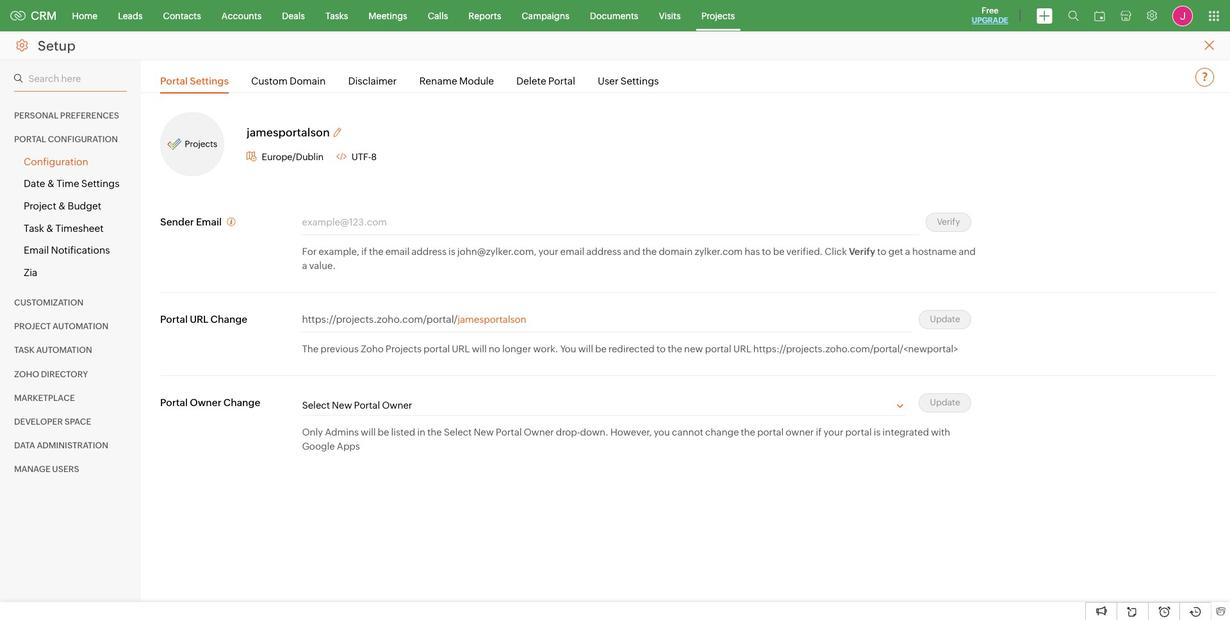 Task type: vqa. For each thing, say whether or not it's contained in the screenshot.
the logo
no



Task type: locate. For each thing, give the bounding box(es) containing it.
contacts link
[[153, 0, 211, 31]]

visits link
[[649, 0, 691, 31]]

projects
[[701, 11, 735, 21]]

calls
[[428, 11, 448, 21]]

projects link
[[691, 0, 745, 31]]

create menu element
[[1029, 0, 1060, 31]]

crm
[[31, 9, 57, 22]]

free upgrade
[[972, 6, 1009, 25]]

tasks
[[325, 11, 348, 21]]

search element
[[1060, 0, 1087, 31]]

profile image
[[1173, 5, 1193, 26]]

create menu image
[[1037, 8, 1053, 23]]

accounts
[[222, 11, 262, 21]]

meetings
[[369, 11, 407, 21]]

crm link
[[10, 9, 57, 22]]

meetings link
[[358, 0, 418, 31]]

leads
[[118, 11, 143, 21]]

deals link
[[272, 0, 315, 31]]



Task type: describe. For each thing, give the bounding box(es) containing it.
documents
[[590, 11, 638, 21]]

home link
[[62, 0, 108, 31]]

reports link
[[458, 0, 512, 31]]

documents link
[[580, 0, 649, 31]]

calendar image
[[1094, 11, 1105, 21]]

profile element
[[1165, 0, 1201, 31]]

deals
[[282, 11, 305, 21]]

campaigns
[[522, 11, 570, 21]]

leads link
[[108, 0, 153, 31]]

upgrade
[[972, 16, 1009, 25]]

tasks link
[[315, 0, 358, 31]]

visits
[[659, 11, 681, 21]]

home
[[72, 11, 97, 21]]

free
[[982, 6, 999, 15]]

calls link
[[418, 0, 458, 31]]

contacts
[[163, 11, 201, 21]]

accounts link
[[211, 0, 272, 31]]

search image
[[1068, 10, 1079, 21]]

campaigns link
[[512, 0, 580, 31]]

reports
[[469, 11, 501, 21]]



